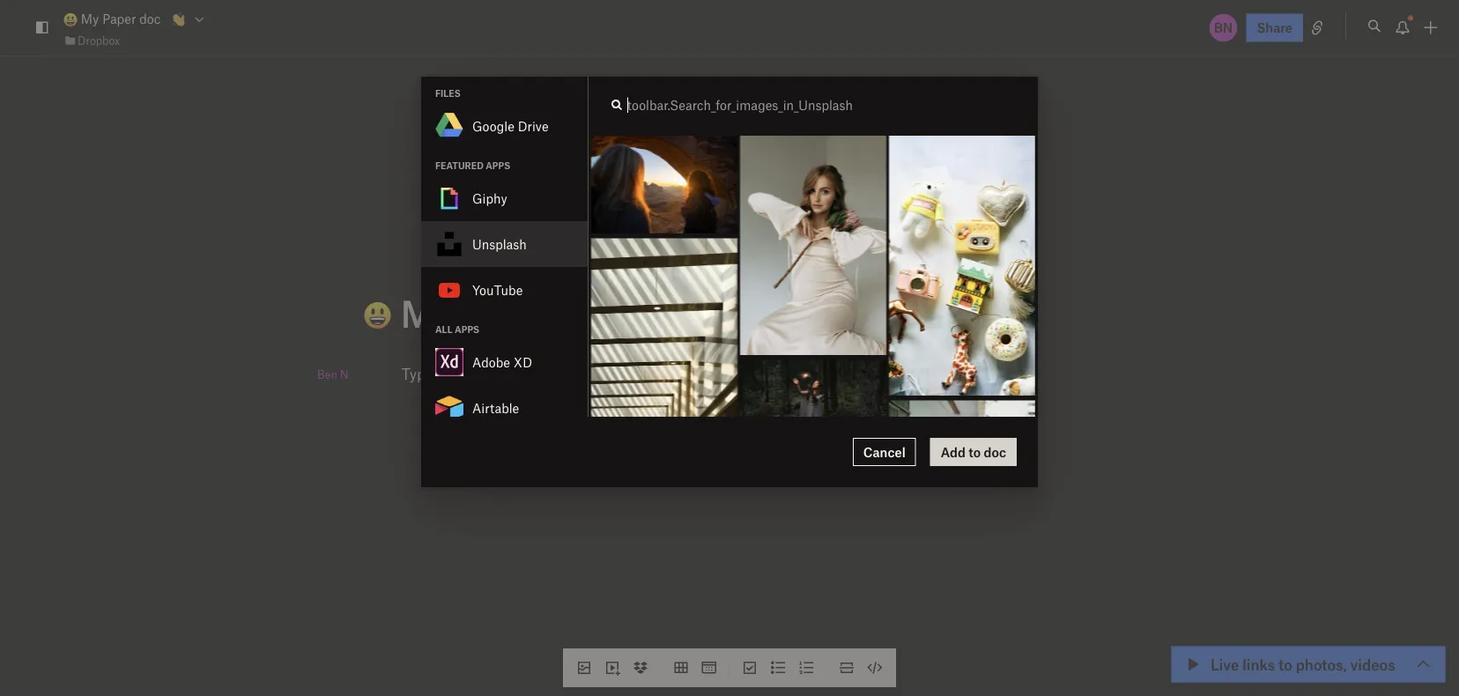 Task type: vqa. For each thing, say whether or not it's contained in the screenshot.
YouTube
yes



Task type: describe. For each thing, give the bounding box(es) containing it.
1 vertical spatial doc
[[571, 290, 634, 335]]

unsplash
[[472, 236, 527, 252]]

minutes
[[1290, 660, 1338, 676]]

photos,
[[1296, 655, 1347, 673]]

search image
[[606, 94, 627, 115]]

grinning face with big eyes image
[[63, 13, 78, 27]]

something
[[437, 364, 508, 383]]

google drive
[[472, 118, 549, 134]]

natural rock bridge in the hisma desert – neom, saudi arabia | the neom nature reserve region is being designed to deliver protection and restoration of biodiversity across 95% of neom. image
[[591, 136, 738, 233]]

youtube
[[472, 282, 523, 298]]

started
[[554, 364, 602, 383]]

live links to photos, videos button
[[1172, 647, 1446, 682]]

to for something
[[512, 364, 525, 383]]

videos
[[1351, 655, 1396, 673]]

paper inside heading
[[463, 290, 562, 335]]

featured apps
[[435, 160, 511, 171]]

my paper doc link
[[63, 9, 161, 29]]

youtube button
[[421, 267, 588, 313]]

live
[[1211, 655, 1240, 673]]

bn
[[1215, 20, 1233, 35]]

adobe xd
[[472, 355, 532, 370]]

airtable
[[472, 400, 519, 416]]

type something to get started
[[402, 364, 602, 383]]

live links to photos, videos
[[1211, 655, 1396, 673]]

adobe
[[472, 355, 510, 370]]

cancel button
[[853, 438, 916, 466]]

Search for content in Unsplash text field
[[627, 91, 1028, 119]]

my paper doc inside my paper doc "link"
[[78, 11, 161, 27]]

paper inside "link"
[[102, 11, 136, 27]]



Task type: locate. For each thing, give the bounding box(es) containing it.
my paper doc up adobe xd button
[[392, 290, 634, 335]]

0 vertical spatial to
[[512, 364, 525, 383]]

doc up started
[[571, 290, 634, 335]]

1 vertical spatial to
[[1279, 655, 1293, 673]]

heading containing my paper doc
[[326, 290, 1058, 338]]

apps for giphy
[[486, 160, 511, 171]]

1 vertical spatial my paper doc
[[392, 290, 634, 335]]

giphy button
[[421, 175, 588, 221]]

1 vertical spatial paper
[[463, 290, 562, 335]]

all apps element
[[421, 339, 588, 696]]

1 horizontal spatial to
[[1279, 655, 1293, 673]]

1 horizontal spatial apps
[[486, 160, 511, 171]]

my right grinning face with big eyes image
[[81, 11, 99, 27]]

my paper doc
[[78, 11, 161, 27], [392, 290, 634, 335]]

my inside "link"
[[81, 11, 99, 27]]

0 vertical spatial my paper doc
[[78, 11, 161, 27]]

1 vertical spatial my
[[401, 290, 454, 335]]

links
[[1243, 655, 1276, 673]]

airtable button
[[421, 385, 588, 431]]

1 horizontal spatial paper
[[463, 290, 562, 335]]

apps up giphy button
[[486, 160, 511, 171]]

type
[[402, 364, 433, 383]]

0 horizontal spatial doc
[[139, 11, 161, 27]]

share button
[[1247, 14, 1304, 42]]

1 horizontal spatial doc
[[571, 290, 634, 335]]

google
[[472, 118, 515, 134]]

my inside heading
[[401, 290, 454, 335]]

to right links
[[1279, 655, 1293, 673]]

1 horizontal spatial my paper doc
[[392, 290, 634, 335]]

featured
[[435, 160, 484, 171]]

google drive button
[[421, 103, 588, 149]]

apps for adobe xd
[[455, 324, 480, 335]]

0 vertical spatial my
[[81, 11, 99, 27]]

to for links
[[1279, 655, 1293, 673]]

cancel
[[864, 444, 906, 460]]

all
[[435, 324, 453, 335]]

my
[[81, 11, 99, 27], [401, 290, 454, 335]]

ago
[[1341, 660, 1363, 676]]

bn button
[[1208, 12, 1240, 44]]

xd
[[514, 355, 532, 370]]

my paper doc up dropbox
[[78, 11, 161, 27]]

doc right grinning face with big eyes image
[[139, 11, 161, 27]]

heading
[[326, 290, 1058, 338]]

to inside popup button
[[1279, 655, 1293, 673]]

1 horizontal spatial my
[[401, 290, 454, 335]]

0 horizontal spatial paper
[[102, 11, 136, 27]]

dropbox link
[[63, 32, 120, 49]]

paper up dropbox
[[102, 11, 136, 27]]

files
[[435, 88, 461, 99]]

no title image
[[740, 136, 887, 355], [889, 136, 1036, 396], [591, 238, 738, 433], [740, 360, 887, 458], [889, 401, 1036, 498]]

get
[[529, 364, 551, 383]]

0 horizontal spatial my
[[81, 11, 99, 27]]

dropbox
[[78, 34, 120, 47]]

2
[[1279, 660, 1287, 676]]

adobe xd button
[[421, 339, 588, 385]]

to
[[512, 364, 525, 383], [1279, 655, 1293, 673]]

doc inside my paper doc "link"
[[139, 11, 161, 27]]

unsplash button
[[421, 221, 588, 267]]

0 horizontal spatial to
[[512, 364, 525, 383]]

to left get at the bottom
[[512, 364, 525, 383]]

😃
[[326, 293, 361, 338]]

0 vertical spatial doc
[[139, 11, 161, 27]]

apps right all
[[455, 324, 480, 335]]

0 vertical spatial apps
[[486, 160, 511, 171]]

all apps
[[435, 324, 480, 335]]

apps
[[486, 160, 511, 171], [455, 324, 480, 335]]

updated 2 minutes ago
[[1226, 660, 1363, 676]]

doc
[[139, 11, 161, 27], [571, 290, 634, 335]]

updated
[[1226, 660, 1276, 676]]

my up type
[[401, 290, 454, 335]]

paper up adobe xd button
[[463, 290, 562, 335]]

drive
[[518, 118, 549, 134]]

0 horizontal spatial my paper doc
[[78, 11, 161, 27]]

0 horizontal spatial apps
[[455, 324, 480, 335]]

1 vertical spatial apps
[[455, 324, 480, 335]]

0 vertical spatial paper
[[102, 11, 136, 27]]

featured apps element
[[421, 175, 588, 313]]

paper
[[102, 11, 136, 27], [463, 290, 562, 335]]

giphy
[[472, 191, 507, 206]]

share
[[1257, 20, 1293, 35]]



